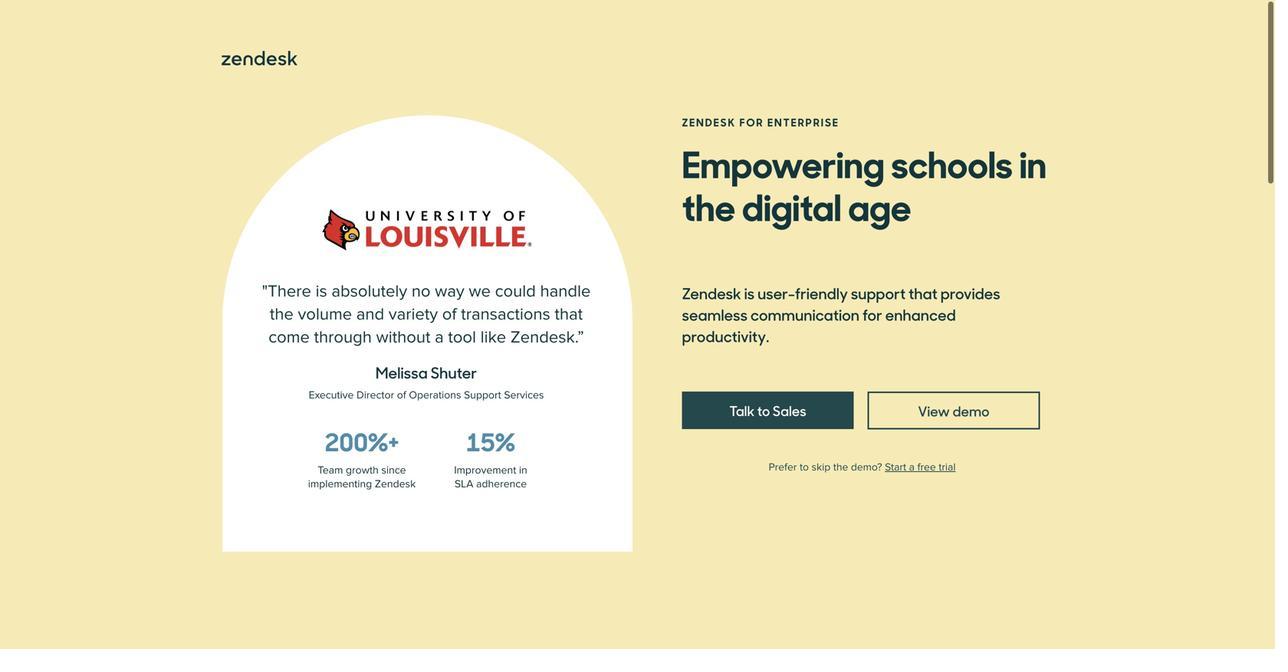 Task type: locate. For each thing, give the bounding box(es) containing it.
view
[[918, 401, 950, 421]]

for left enhanced
[[863, 304, 882, 325]]

0 vertical spatial zendesk
[[682, 114, 736, 130]]

the inside empowering schools in the digital age
[[682, 178, 735, 232]]

communication
[[751, 304, 860, 325]]

in
[[1020, 135, 1047, 189]]

for
[[740, 114, 764, 130], [863, 304, 882, 325]]

age
[[848, 178, 911, 232]]

prefer
[[769, 461, 797, 474]]

trial
[[939, 461, 956, 474]]

empowering
[[682, 135, 885, 189]]

to left skip
[[800, 461, 809, 474]]

1 vertical spatial the
[[833, 461, 848, 474]]

1 horizontal spatial the
[[833, 461, 848, 474]]

to right the 'talk'
[[757, 401, 770, 420]]

start
[[885, 461, 907, 474]]

1 zendesk from the top
[[682, 114, 736, 130]]

0 vertical spatial to
[[757, 401, 770, 420]]

0 vertical spatial the
[[682, 178, 735, 232]]

to
[[757, 401, 770, 420], [800, 461, 809, 474]]

digital
[[742, 178, 842, 232]]

is
[[744, 282, 755, 304]]

user-
[[758, 282, 795, 304]]

start a free trial link
[[885, 461, 956, 474]]

zendesk logo image
[[221, 51, 298, 67]]

0 vertical spatial for
[[740, 114, 764, 130]]

for up empowering
[[740, 114, 764, 130]]

the
[[682, 178, 735, 232], [833, 461, 848, 474]]

0 horizontal spatial to
[[757, 401, 770, 420]]

that
[[909, 282, 938, 304]]

1 horizontal spatial for
[[863, 304, 882, 325]]

provides
[[941, 282, 1000, 304]]

1 vertical spatial zendesk
[[682, 282, 741, 304]]

2 zendesk from the top
[[682, 282, 741, 304]]

zendesk inside zendesk is user-friendly support that provides seamless communication for enhanced productivity.
[[682, 282, 741, 304]]

zendesk for zendesk for enterprise
[[682, 114, 736, 130]]

1 horizontal spatial to
[[800, 461, 809, 474]]

view demo link
[[868, 392, 1040, 430]]

0 horizontal spatial the
[[682, 178, 735, 232]]

zendesk
[[682, 114, 736, 130], [682, 282, 741, 304]]

to inside button
[[757, 401, 770, 420]]

1 vertical spatial for
[[863, 304, 882, 325]]

1 vertical spatial to
[[800, 461, 809, 474]]

0 horizontal spatial for
[[740, 114, 764, 130]]



Task type: vqa. For each thing, say whether or not it's contained in the screenshot.
the Back button at the top left of the page
no



Task type: describe. For each thing, give the bounding box(es) containing it.
demo
[[953, 401, 990, 421]]

skip
[[812, 461, 831, 474]]

productivity.
[[682, 325, 769, 347]]

for inside zendesk is user-friendly support that provides seamless communication for enhanced productivity.
[[863, 304, 882, 325]]

empowering schools in the digital age
[[682, 135, 1047, 232]]

talk
[[730, 401, 755, 420]]

demo?
[[851, 461, 882, 474]]

talk to sales button
[[682, 392, 854, 429]]

talk to sales
[[730, 401, 806, 420]]

prefer to skip the demo? start a free trial
[[769, 461, 956, 474]]

the for digital
[[682, 178, 735, 232]]

free
[[918, 461, 936, 474]]

view demo
[[918, 401, 990, 421]]

to for prefer
[[800, 461, 809, 474]]

a
[[909, 461, 915, 474]]

enterprise
[[768, 114, 840, 130]]

support
[[851, 282, 906, 304]]

schools
[[892, 135, 1013, 189]]

sales
[[773, 401, 806, 420]]

seamless
[[682, 304, 748, 325]]

the for demo?
[[833, 461, 848, 474]]

to for talk
[[757, 401, 770, 420]]

friendly
[[795, 282, 848, 304]]

enhanced
[[885, 304, 956, 325]]

zendesk for zendesk is user-friendly support that provides seamless communication for enhanced productivity.
[[682, 282, 741, 304]]

zendesk is user-friendly support that provides seamless communication for enhanced productivity.
[[682, 282, 1000, 347]]

zendesk for enterprise
[[682, 114, 840, 130]]



